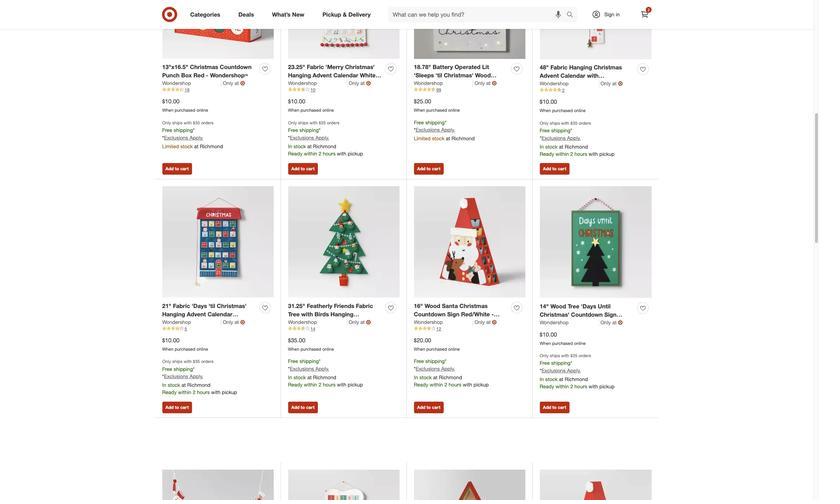 Task type: describe. For each thing, give the bounding box(es) containing it.
delivery
[[349, 11, 371, 18]]

within for 48" fabric hanging christmas advent calendar with gingerbread man counter white - wondershop™
[[556, 151, 569, 157]]

wood for 14" wood tree 'days until christmas' countdown sign green - wondershop™
[[551, 303, 567, 310]]

cream
[[461, 80, 480, 87]]

13"x16.5" christmas countdown punch box red - wondershop™
[[162, 63, 252, 79]]

exclusions inside "free shipping * * exclusions apply. limited stock at  richmond"
[[416, 127, 440, 133]]

when for 13"x16.5" christmas countdown punch box red - wondershop™
[[162, 107, 174, 113]]

red
[[194, 72, 205, 79]]

when for 48" fabric hanging christmas advent calendar with gingerbread man counter white - wondershop™
[[540, 108, 551, 113]]

until
[[598, 303, 611, 310]]

free inside only ships with $35 orders free shipping * * exclusions apply. limited stock at  richmond
[[162, 127, 172, 133]]

$20.00 when purchased online
[[414, 337, 460, 352]]

hanging inside 48" fabric hanging christmas advent calendar with gingerbread man counter white - wondershop™
[[570, 64, 593, 71]]

¬ for 31.25" featherly friends fabric tree with birds hanging christmas countdown calendar green - wondershop™
[[366, 319, 371, 326]]

0 vertical spatial 2 link
[[637, 7, 653, 22]]

pickup for 14" wood tree 'days until christmas' countdown sign green - wondershop™
[[600, 384, 615, 390]]

add to cart for 16" wood santa christmas countdown sign red/white - wondershop™
[[417, 405, 441, 410]]

14"
[[540, 303, 549, 310]]

What can we help you find? suggestions appear below search field
[[389, 7, 569, 22]]

pickup & delivery
[[323, 11, 371, 18]]

¬ for 18.78" battery operated lit 'sleeps 'til christmas' wood countdown sign cream - wondershop™
[[492, 80, 497, 87]]

$10.00 when purchased online for hanging
[[162, 337, 208, 352]]

sign in
[[605, 11, 620, 17]]

wondershop link for calendar
[[540, 80, 600, 87]]

online for with
[[575, 108, 586, 113]]

cart for 21" fabric 'days 'til christmas' hanging advent calendar blue/red - wondershop™
[[180, 405, 189, 410]]

white inside 48" fabric hanging christmas advent calendar with gingerbread man counter white - wondershop™
[[614, 80, 629, 87]]

in for 23.25" fabric 'merry christmas' hanging advent calendar white - wondershop™
[[288, 143, 292, 149]]

$35 for christmas'
[[571, 353, 578, 359]]

apply. inside only ships with $35 orders free shipping * * exclusions apply. limited stock at  richmond
[[190, 134, 203, 141]]

to for 18.78" battery operated lit 'sleeps 'til christmas' wood countdown sign cream - wondershop™
[[427, 166, 431, 172]]

ready for 23.25" fabric 'merry christmas' hanging advent calendar white - wondershop™
[[288, 150, 303, 157]]

hours for 14" wood tree 'days until christmas' countdown sign green - wondershop™
[[575, 384, 588, 390]]

only at ¬ for sign
[[601, 319, 623, 326]]

add to cart button for 21" fabric 'days 'til christmas' hanging advent calendar blue/red - wondershop™
[[162, 402, 192, 414]]

countdown inside 13"x16.5" christmas countdown punch box red - wondershop™
[[220, 63, 252, 71]]

advent inside 23.25" fabric 'merry christmas' hanging advent calendar white - wondershop™
[[313, 72, 332, 79]]

add for 13"x16.5" christmas countdown punch box red - wondershop™
[[166, 166, 174, 172]]

online for birds
[[323, 347, 334, 352]]

23.25"
[[288, 63, 305, 71]]

wondershop™ inside 16" wood santa christmas countdown sign red/white - wondershop™
[[414, 319, 452, 326]]

free inside "free shipping * * exclusions apply. limited stock at  richmond"
[[414, 119, 424, 125]]

$20.00
[[414, 337, 432, 344]]

add for 14" wood tree 'days until christmas' countdown sign green - wondershop™
[[543, 405, 552, 410]]

online for advent
[[197, 347, 208, 352]]

only inside only ships with $35 orders free shipping * * exclusions apply. limited stock at  richmond
[[162, 120, 171, 125]]

red/white
[[461, 311, 490, 318]]

'days inside 14" wood tree 'days until christmas' countdown sign green - wondershop™
[[581, 303, 597, 310]]

in for 21" fabric 'days 'til christmas' hanging advent calendar blue/red - wondershop™
[[162, 382, 166, 388]]

categories link
[[184, 7, 230, 22]]

wondershop for hanging
[[162, 319, 191, 325]]

gingerbread
[[540, 80, 575, 87]]

10 link
[[288, 87, 400, 93]]

cart for 18.78" battery operated lit 'sleeps 'til christmas' wood countdown sign cream - wondershop™
[[432, 166, 441, 172]]

orders for countdown
[[579, 353, 592, 359]]

18 link
[[162, 87, 274, 93]]

in for 14" wood tree 'days until christmas' countdown sign green - wondershop™
[[540, 377, 544, 383]]

lit
[[482, 63, 489, 71]]

31.25" featherly friends fabric tree with birds hanging christmas countdown calendar green - wondershop™ link
[[288, 302, 383, 335]]

santa
[[442, 303, 458, 310]]

14
[[311, 326, 316, 332]]

$35 for advent
[[319, 120, 326, 125]]

what's new
[[272, 11, 305, 18]]

with inside 31.25" featherly friends fabric tree with birds hanging christmas countdown calendar green - wondershop™
[[302, 311, 313, 318]]

wondershop for red
[[162, 80, 191, 86]]

wondershop link for christmas'
[[540, 319, 600, 326]]

¬ for 21" fabric 'days 'til christmas' hanging advent calendar blue/red - wondershop™
[[241, 319, 245, 326]]

14" wood tree 'days until christmas' countdown sign green - wondershop™
[[540, 303, 617, 327]]

only ships with $35 orders free shipping * * exclusions apply. in stock at  richmond ready within 2 hours with pickup for with
[[540, 120, 615, 157]]

31.25" featherly friends fabric tree with birds hanging christmas countdown calendar green - wondershop™
[[288, 303, 376, 335]]

add to cart button for 13"x16.5" christmas countdown punch box red - wondershop™
[[162, 163, 192, 175]]

- inside 48" fabric hanging christmas advent calendar with gingerbread man counter white - wondershop™
[[631, 80, 633, 87]]

wood inside 18.78" battery operated lit 'sleeps 'til christmas' wood countdown sign cream - wondershop™
[[475, 72, 491, 79]]

apply. inside "free shipping * * exclusions apply. limited stock at  richmond"
[[442, 127, 455, 133]]

21"
[[162, 303, 171, 310]]

new
[[292, 11, 305, 18]]

stock inside only ships with $35 orders free shipping * * exclusions apply. limited stock at  richmond
[[181, 143, 193, 149]]

$35.00 when purchased online
[[288, 337, 334, 352]]

to for 48" fabric hanging christmas advent calendar with gingerbread man counter white - wondershop™
[[553, 166, 557, 172]]

only at ¬ for -
[[475, 319, 497, 326]]

exclusions inside only ships with $35 orders free shipping * * exclusions apply. limited stock at  richmond
[[164, 134, 188, 141]]

free shipping * * exclusions apply. limited stock at  richmond
[[414, 119, 475, 142]]

ready for 14" wood tree 'days until christmas' countdown sign green - wondershop™
[[540, 384, 555, 390]]

only ships with $35 orders free shipping * * exclusions apply. limited stock at  richmond
[[162, 120, 223, 149]]

wondershop link for red
[[162, 80, 222, 87]]

5 link
[[162, 326, 274, 332]]

wondershop™ inside 13"x16.5" christmas countdown punch box red - wondershop™
[[210, 72, 248, 79]]

add to cart button for 16" wood santa christmas countdown sign red/white - wondershop™
[[414, 402, 444, 414]]

ships for 23.25" fabric 'merry christmas' hanging advent calendar white - wondershop™
[[298, 120, 309, 125]]

add for 21" fabric 'days 'til christmas' hanging advent calendar blue/red - wondershop™
[[166, 405, 174, 410]]

48"
[[540, 64, 549, 71]]

to for 23.25" fabric 'merry christmas' hanging advent calendar white - wondershop™
[[301, 166, 305, 172]]

sign left in
[[605, 11, 615, 17]]

battery
[[433, 63, 453, 71]]

12
[[437, 326, 441, 332]]

purchased for 21" fabric 'days 'til christmas' hanging advent calendar blue/red - wondershop™
[[175, 347, 195, 352]]

what's new link
[[266, 7, 314, 22]]

deals link
[[232, 7, 263, 22]]

12 link
[[414, 326, 526, 332]]

'merry
[[326, 63, 344, 71]]

pickup
[[323, 11, 341, 18]]

shipping inside "free shipping * * exclusions apply. limited stock at  richmond"
[[426, 119, 445, 125]]

- inside 14" wood tree 'days until christmas' countdown sign green - wondershop™
[[558, 319, 561, 327]]

only at ¬ for hanging
[[349, 319, 371, 326]]

only at ¬ for gingerbread
[[601, 80, 623, 87]]

birds
[[315, 311, 329, 318]]

purchased for 13"x16.5" christmas countdown punch box red - wondershop™
[[175, 107, 195, 113]]

online for red/white
[[449, 347, 460, 352]]

advent inside the 21" fabric 'days 'til christmas' hanging advent calendar blue/red - wondershop™
[[187, 311, 206, 318]]

box
[[181, 72, 192, 79]]

'sleeps
[[414, 72, 434, 79]]

orders for calendar
[[327, 120, 340, 125]]

man
[[576, 80, 588, 87]]

categories
[[190, 11, 220, 18]]

5
[[185, 326, 187, 332]]

when for 16" wood santa christmas countdown sign red/white - wondershop™
[[414, 347, 425, 352]]

$25.00
[[414, 98, 432, 105]]

to for 31.25" featherly friends fabric tree with birds hanging christmas countdown calendar green - wondershop™
[[301, 405, 305, 410]]

tree inside 31.25" featherly friends fabric tree with birds hanging christmas countdown calendar green - wondershop™
[[288, 311, 300, 318]]

¬ for 14" wood tree 'days until christmas' countdown sign green - wondershop™
[[619, 319, 623, 326]]

add for 23.25" fabric 'merry christmas' hanging advent calendar white - wondershop™
[[292, 166, 300, 172]]

ready for 21" fabric 'days 'til christmas' hanging advent calendar blue/red - wondershop™
[[162, 390, 177, 396]]

wood for 16" wood santa christmas countdown sign red/white - wondershop™
[[425, 303, 441, 310]]

cart for 48" fabric hanging christmas advent calendar with gingerbread man counter white - wondershop™
[[558, 166, 567, 172]]

13"x16.5" christmas countdown punch box red - wondershop™ link
[[162, 63, 257, 80]]

wondershop™ inside 23.25" fabric 'merry christmas' hanging advent calendar white - wondershop™
[[288, 80, 326, 87]]

christmas' inside 18.78" battery operated lit 'sleeps 'til christmas' wood countdown sign cream - wondershop™
[[444, 72, 474, 79]]

stock inside "free shipping * * exclusions apply. limited stock at  richmond"
[[432, 135, 445, 142]]

99
[[437, 87, 441, 93]]

18.78" battery operated lit 'sleeps 'til christmas' wood countdown sign cream - wondershop™
[[414, 63, 491, 95]]

31.25"
[[288, 303, 305, 310]]

green inside 14" wood tree 'days until christmas' countdown sign green - wondershop™
[[540, 319, 557, 327]]

16"
[[414, 303, 423, 310]]

search button
[[564, 7, 581, 24]]

cart for 13"x16.5" christmas countdown punch box red - wondershop™
[[180, 166, 189, 172]]

add to cart for 13"x16.5" christmas countdown punch box red - wondershop™
[[166, 166, 189, 172]]

23.25" fabric 'merry christmas' hanging advent calendar white - wondershop™ link
[[288, 63, 383, 87]]

add to cart button for 18.78" battery operated lit 'sleeps 'til christmas' wood countdown sign cream - wondershop™
[[414, 163, 444, 175]]

99 link
[[414, 87, 526, 93]]

with inside 48" fabric hanging christmas advent calendar with gingerbread man counter white - wondershop™
[[587, 72, 599, 79]]

add to cart for 23.25" fabric 'merry christmas' hanging advent calendar white - wondershop™
[[292, 166, 315, 172]]

featherly
[[307, 303, 333, 310]]

wondershop link for sign
[[414, 319, 473, 326]]

48" fabric hanging christmas advent calendar with gingerbread man counter white - wondershop™
[[540, 64, 633, 96]]

14" wood tree 'days until christmas' countdown sign green - wondershop™ link
[[540, 303, 635, 327]]

pickup for 21" fabric 'days 'til christmas' hanging advent calendar blue/red - wondershop™
[[222, 390, 237, 396]]

richmond inside "free shipping * * exclusions apply. limited stock at  richmond"
[[452, 135, 475, 142]]

14 link
[[288, 326, 400, 332]]

fabric for hanging
[[173, 303, 190, 310]]

ships for 48" fabric hanging christmas advent calendar with gingerbread man counter white - wondershop™
[[550, 120, 561, 126]]

countdown inside 16" wood santa christmas countdown sign red/white - wondershop™
[[414, 311, 446, 318]]

¬ for 23.25" fabric 'merry christmas' hanging advent calendar white - wondershop™
[[366, 80, 371, 87]]

add for 31.25" featherly friends fabric tree with birds hanging christmas countdown calendar green - wondershop™
[[292, 405, 300, 410]]

18
[[185, 87, 190, 93]]

'days inside the 21" fabric 'days 'til christmas' hanging advent calendar blue/red - wondershop™
[[192, 303, 207, 310]]

green inside 31.25" featherly friends fabric tree with birds hanging christmas countdown calendar green - wondershop™
[[288, 327, 305, 335]]

sign in link
[[586, 7, 632, 22]]

21" fabric 'days 'til christmas' hanging advent calendar blue/red - wondershop™
[[162, 303, 247, 326]]

deals
[[239, 11, 254, 18]]

add to cart for 21" fabric 'days 'til christmas' hanging advent calendar blue/red - wondershop™
[[166, 405, 189, 410]]

hours for 48" fabric hanging christmas advent calendar with gingerbread man counter white - wondershop™
[[575, 151, 588, 157]]

counter
[[590, 80, 612, 87]]



Task type: vqa. For each thing, say whether or not it's contained in the screenshot.
the rightmost Free shipping * * Exclusions Apply. In stock at  Richmond Ready within 2 hours with pickup
yes



Task type: locate. For each thing, give the bounding box(es) containing it.
countdown down birds
[[318, 319, 350, 326]]

sign inside 14" wood tree 'days until christmas' countdown sign green - wondershop™
[[605, 311, 617, 318]]

wondershop™ up $25.00
[[414, 88, 452, 95]]

wondershop link for advent
[[288, 80, 348, 87]]

$10.00 when purchased online for christmas'
[[540, 331, 586, 346]]

fabric inside 31.25" featherly friends fabric tree with birds hanging christmas countdown calendar green - wondershop™
[[356, 303, 373, 310]]

purchased down 10
[[301, 107, 321, 113]]

online down the 14 link
[[323, 347, 334, 352]]

'days left until
[[581, 303, 597, 310]]

1 horizontal spatial white
[[614, 80, 629, 87]]

tree inside 14" wood tree 'days until christmas' countdown sign green - wondershop™
[[568, 303, 580, 310]]

wondershop link down 14"
[[540, 319, 600, 326]]

23.25" fabric 'merry christmas' hanging advent calendar white - wondershop™ image
[[288, 0, 400, 59], [288, 0, 400, 59]]

in for 48" fabric hanging christmas advent calendar with gingerbread man counter white - wondershop™
[[540, 144, 544, 150]]

wondershop up 5
[[162, 319, 191, 325]]

calendar down 'merry at left
[[334, 72, 359, 79]]

free shipping * * exclusions apply. in stock at  richmond ready within 2 hours with pickup down "$20.00 when purchased online"
[[414, 358, 489, 388]]

18.78" battery operated lit 'sleeps 'til christmas' wood countdown sign cream - wondershop™ link
[[414, 63, 509, 95]]

48" fabric hanging christmas advent calendar with gingerbread man counter white - wondershop™ link
[[540, 63, 635, 96]]

wondershop up 10
[[288, 80, 317, 86]]

$10.00 when purchased online down 10
[[288, 98, 334, 113]]

add to cart button for 31.25" featherly friends fabric tree with birds hanging christmas countdown calendar green - wondershop™
[[288, 402, 318, 414]]

calendar inside 31.25" featherly friends fabric tree with birds hanging christmas countdown calendar green - wondershop™
[[352, 319, 376, 326]]

to for 16" wood santa christmas countdown sign red/white - wondershop™
[[427, 405, 431, 410]]

add for 16" wood santa christmas countdown sign red/white - wondershop™
[[417, 405, 426, 410]]

¬ for 16" wood santa christmas countdown sign red/white - wondershop™
[[492, 319, 497, 326]]

1 free shipping * * exclusions apply. in stock at  richmond ready within 2 hours with pickup from the left
[[288, 358, 363, 388]]

online for -
[[197, 107, 208, 113]]

$10.00 for 48" fabric hanging christmas advent calendar with gingerbread man counter white - wondershop™
[[540, 98, 557, 105]]

hours for 23.25" fabric 'merry christmas' hanging advent calendar white - wondershop™
[[323, 150, 336, 157]]

$10.00 down punch
[[162, 98, 180, 105]]

within
[[304, 150, 317, 157], [556, 151, 569, 157], [304, 382, 317, 388], [430, 382, 443, 388], [556, 384, 569, 390], [178, 390, 191, 396]]

wondershop link for 'til
[[414, 80, 473, 87]]

'til down battery
[[436, 72, 443, 79]]

at
[[235, 80, 239, 86], [361, 80, 365, 86], [487, 80, 491, 86], [613, 80, 617, 86], [446, 135, 451, 142], [194, 143, 199, 149], [308, 143, 312, 149], [559, 144, 564, 150], [235, 319, 239, 325], [361, 319, 365, 325], [487, 319, 491, 325], [613, 319, 617, 326], [308, 375, 312, 381], [434, 375, 438, 381], [559, 377, 564, 383], [182, 382, 186, 388]]

calendar inside 48" fabric hanging christmas advent calendar with gingerbread man counter white - wondershop™
[[561, 72, 586, 79]]

punch
[[162, 72, 180, 79]]

'til
[[436, 72, 443, 79], [209, 303, 215, 310]]

wondershop™ down until
[[562, 319, 600, 327]]

add for 48" fabric hanging christmas advent calendar with gingerbread man counter white - wondershop™
[[543, 166, 552, 172]]

1 horizontal spatial green
[[540, 319, 557, 327]]

purchased down $25.00
[[427, 107, 447, 113]]

in
[[616, 11, 620, 17]]

'til up the 5 link
[[209, 303, 215, 310]]

christmas' down operated
[[444, 72, 474, 79]]

$10.00 down 23.25"
[[288, 98, 306, 105]]

calendar down friends
[[352, 319, 376, 326]]

add to cart button for 48" fabric hanging christmas advent calendar with gingerbread man counter white - wondershop™
[[540, 163, 570, 175]]

online down 18 link
[[197, 107, 208, 113]]

&
[[343, 11, 347, 18]]

0 vertical spatial limited
[[414, 135, 431, 142]]

wondershop for calendar
[[540, 80, 569, 86]]

fabric inside 48" fabric hanging christmas advent calendar with gingerbread man counter white - wondershop™
[[551, 64, 568, 71]]

$35
[[193, 120, 200, 125], [319, 120, 326, 125], [571, 120, 578, 126], [571, 353, 578, 359], [193, 359, 200, 365]]

white right the counter
[[614, 80, 629, 87]]

free shipping * * exclusions apply. in stock at  richmond ready within 2 hours with pickup down $35.00 when purchased online
[[288, 358, 363, 388]]

add to cart for 18.78" battery operated lit 'sleeps 'til christmas' wood countdown sign cream - wondershop™
[[417, 166, 441, 172]]

wondershop for 'til
[[414, 80, 443, 86]]

fabric for calendar
[[551, 64, 568, 71]]

fabric
[[307, 63, 324, 71], [551, 64, 568, 71], [173, 303, 190, 310], [356, 303, 373, 310]]

0 horizontal spatial 'days
[[192, 303, 207, 310]]

christmas inside 31.25" featherly friends fabric tree with birds hanging christmas countdown calendar green - wondershop™
[[288, 319, 317, 326]]

hanging
[[570, 64, 593, 71], [288, 72, 311, 79], [162, 311, 185, 318], [331, 311, 354, 318]]

countdown inside 31.25" featherly friends fabric tree with birds hanging christmas countdown calendar green - wondershop™
[[318, 319, 350, 326]]

countdown inside 14" wood tree 'days until christmas' countdown sign green - wondershop™
[[571, 311, 603, 318]]

online down the 5 link
[[197, 347, 208, 352]]

at inside "free shipping * * exclusions apply. limited stock at  richmond"
[[446, 135, 451, 142]]

purchased down 5
[[175, 347, 195, 352]]

add for 18.78" battery operated lit 'sleeps 'til christmas' wood countdown sign cream - wondershop™
[[417, 166, 426, 172]]

$10.00 when purchased online down 14" wood tree 'days until christmas' countdown sign green - wondershop™
[[540, 331, 586, 346]]

1 vertical spatial limited
[[162, 143, 179, 149]]

sign inside 18.78" battery operated lit 'sleeps 'til christmas' wood countdown sign cream - wondershop™
[[448, 80, 460, 87]]

hours
[[323, 150, 336, 157], [575, 151, 588, 157], [323, 382, 336, 388], [449, 382, 462, 388], [575, 384, 588, 390], [197, 390, 210, 396]]

18.78" battery operated lit 'sleeps 'til christmas' wood countdown sign cream - wondershop™ image
[[414, 0, 526, 59], [414, 0, 526, 59]]

online up "free shipping * * exclusions apply. limited stock at  richmond"
[[449, 107, 460, 113]]

online down man at the top right of the page
[[575, 108, 586, 113]]

0 vertical spatial tree
[[568, 303, 580, 310]]

blue/red
[[162, 319, 188, 326]]

wondershop for with
[[288, 319, 317, 325]]

what's
[[272, 11, 291, 18]]

orders
[[201, 120, 214, 125], [327, 120, 340, 125], [579, 120, 592, 126], [579, 353, 592, 359], [201, 359, 214, 365]]

wondershop down the 'sleeps
[[414, 80, 443, 86]]

shipping
[[426, 119, 445, 125], [174, 127, 193, 133], [300, 127, 319, 133], [552, 127, 571, 133], [300, 358, 319, 365], [426, 358, 445, 365], [552, 360, 571, 366], [174, 366, 193, 372]]

hanging down 23.25"
[[288, 72, 311, 79]]

orders for with
[[579, 120, 592, 126]]

$10.00 when purchased online for advent
[[288, 98, 334, 113]]

calendar up the 5 link
[[208, 311, 233, 318]]

online down 10 link
[[323, 107, 334, 113]]

purchased inside $25.00 when purchased online
[[427, 107, 447, 113]]

christmas' inside 23.25" fabric 'merry christmas' hanging advent calendar white - wondershop™
[[345, 63, 375, 71]]

online for countdown
[[575, 341, 586, 346]]

13"x16.5"
[[162, 63, 188, 71]]

purchased down $20.00
[[427, 347, 447, 352]]

christmas' inside 14" wood tree 'days until christmas' countdown sign green - wondershop™
[[540, 311, 570, 318]]

$10.00 for 13"x16.5" christmas countdown punch box red - wondershop™
[[162, 98, 180, 105]]

1 horizontal spatial tree
[[568, 303, 580, 310]]

- inside 23.25" fabric 'merry christmas' hanging advent calendar white - wondershop™
[[378, 72, 380, 79]]

countdown up 18 link
[[220, 63, 252, 71]]

hanging inside 23.25" fabric 'merry christmas' hanging advent calendar white - wondershop™
[[288, 72, 311, 79]]

fabric inside the 21" fabric 'days 'til christmas' hanging advent calendar blue/red - wondershop™
[[173, 303, 190, 310]]

purchased for 31.25" featherly friends fabric tree with birds hanging christmas countdown calendar green - wondershop™
[[301, 347, 321, 352]]

18" battery operated lit wood ski lodge christmas advent calendar red/brown - wondershop™ image
[[414, 470, 526, 501], [414, 470, 526, 501]]

limited inside "free shipping * * exclusions apply. limited stock at  richmond"
[[414, 135, 431, 142]]

$10.00 when purchased online
[[162, 98, 208, 113], [288, 98, 334, 113], [540, 98, 586, 113], [540, 331, 586, 346], [162, 337, 208, 352]]

add
[[166, 166, 174, 172], [292, 166, 300, 172], [417, 166, 426, 172], [543, 166, 552, 172], [166, 405, 174, 410], [292, 405, 300, 410], [417, 405, 426, 410], [543, 405, 552, 410]]

- inside 18.78" battery operated lit 'sleeps 'til christmas' wood countdown sign cream - wondershop™
[[481, 80, 484, 87]]

only ships with $35 orders free shipping * * exclusions apply. in stock at  richmond ready within 2 hours with pickup for calendar
[[288, 120, 363, 157]]

at inside only ships with $35 orders free shipping * * exclusions apply. limited stock at  richmond
[[194, 143, 199, 149]]

'til inside 18.78" battery operated lit 'sleeps 'til christmas' wood countdown sign cream - wondershop™
[[436, 72, 443, 79]]

wondershop link down 48"
[[540, 80, 600, 87]]

only ships with $35 orders free shipping * * exclusions apply. in stock at  richmond ready within 2 hours with pickup for countdown
[[540, 353, 615, 390]]

$10.00 for 14" wood tree 'days until christmas' countdown sign green - wondershop™
[[540, 331, 557, 338]]

wondershop™ inside 14" wood tree 'days until christmas' countdown sign green - wondershop™
[[562, 319, 600, 327]]

13"x16.5" christmas countdown punch box red - wondershop™ image
[[162, 0, 274, 59], [162, 0, 274, 59]]

add to cart button
[[162, 163, 192, 175], [288, 163, 318, 175], [414, 163, 444, 175], [540, 163, 570, 175], [162, 402, 192, 414], [288, 402, 318, 414], [414, 402, 444, 414], [540, 402, 570, 414]]

sign right 99
[[448, 80, 460, 87]]

1 vertical spatial 2 link
[[540, 87, 652, 93]]

free shipping * * exclusions apply. in stock at  richmond ready within 2 hours with pickup
[[288, 358, 363, 388], [414, 358, 489, 388]]

christmas' up the 5 link
[[217, 303, 247, 310]]

21" fabric 'days 'til christmas' hanging advent calendar blue/red - wondershop™ image
[[162, 187, 274, 298], [162, 187, 274, 298]]

0 horizontal spatial advent
[[187, 311, 206, 318]]

wondershop™ up $20.00
[[414, 319, 452, 326]]

1 horizontal spatial wood
[[475, 72, 491, 79]]

to for 13"x16.5" christmas countdown punch box red - wondershop™
[[175, 166, 179, 172]]

ships inside only ships with $35 orders free shipping * * exclusions apply. limited stock at  richmond
[[172, 120, 183, 125]]

2
[[648, 8, 650, 12], [563, 87, 565, 93], [319, 150, 322, 157], [571, 151, 574, 157], [319, 382, 322, 388], [445, 382, 448, 388], [571, 384, 574, 390], [193, 390, 196, 396]]

sign down "santa"
[[448, 311, 460, 318]]

when for 18.78" battery operated lit 'sleeps 'til christmas' wood countdown sign cream - wondershop™
[[414, 107, 425, 113]]

1 horizontal spatial free shipping * * exclusions apply. in stock at  richmond ready within 2 hours with pickup
[[414, 358, 489, 388]]

$35 for hanging
[[193, 359, 200, 365]]

limited
[[414, 135, 431, 142], [162, 143, 179, 149]]

calendar up man at the top right of the page
[[561, 72, 586, 79]]

cart for 16" wood santa christmas countdown sign red/white - wondershop™
[[432, 405, 441, 410]]

only at ¬
[[223, 80, 245, 87], [349, 80, 371, 87], [475, 80, 497, 87], [601, 80, 623, 87], [223, 319, 245, 326], [349, 319, 371, 326], [475, 319, 497, 326], [601, 319, 623, 326]]

white inside 23.25" fabric 'merry christmas' hanging advent calendar white - wondershop™
[[360, 72, 376, 79]]

wondershop up 14
[[288, 319, 317, 325]]

green up $35.00
[[288, 327, 305, 335]]

purchased down gingerbread
[[553, 108, 573, 113]]

$35 for calendar
[[571, 120, 578, 126]]

only at ¬ for wondershop™
[[223, 80, 245, 87]]

when inside $25.00 when purchased online
[[414, 107, 425, 113]]

free
[[414, 119, 424, 125], [162, 127, 172, 133], [288, 127, 298, 133], [540, 127, 550, 133], [288, 358, 298, 365], [414, 358, 424, 365], [540, 360, 550, 366], [162, 366, 172, 372]]

$10.00 down 'blue/red'
[[162, 337, 180, 344]]

- inside 16" wood santa christmas countdown sign red/white - wondershop™
[[492, 311, 494, 318]]

richmond
[[452, 135, 475, 142], [200, 143, 223, 149], [313, 143, 337, 149], [565, 144, 588, 150], [313, 375, 337, 381], [439, 375, 462, 381], [565, 377, 588, 383], [187, 382, 211, 388]]

with inside only ships with $35 orders free shipping * * exclusions apply. limited stock at  richmond
[[184, 120, 192, 125]]

0 horizontal spatial wood
[[425, 303, 441, 310]]

31.25" featherly friends fabric tree with birds hanging christmas countdown calendar green - wondershop™ image
[[288, 187, 400, 298], [288, 187, 400, 298]]

countdown inside 18.78" battery operated lit 'sleeps 'til christmas' wood countdown sign cream - wondershop™
[[414, 80, 446, 87]]

'days up the 5 link
[[192, 303, 207, 310]]

'days
[[192, 303, 207, 310], [581, 303, 597, 310]]

ships for 14" wood tree 'days until christmas' countdown sign green - wondershop™
[[550, 353, 561, 359]]

free shipping * * exclusions apply. in stock at  richmond ready within 2 hours with pickup for $35.00
[[288, 358, 363, 388]]

advent down 'merry at left
[[313, 72, 332, 79]]

1 vertical spatial green
[[288, 327, 305, 335]]

christmas inside 48" fabric hanging christmas advent calendar with gingerbread man counter white - wondershop™
[[594, 64, 622, 71]]

in
[[288, 143, 292, 149], [540, 144, 544, 150], [288, 375, 292, 381], [414, 375, 418, 381], [540, 377, 544, 383], [162, 382, 166, 388]]

purchased inside $35.00 when purchased online
[[301, 347, 321, 352]]

wood inside 14" wood tree 'days until christmas' countdown sign green - wondershop™
[[551, 303, 567, 310]]

$10.00 down 14"
[[540, 331, 557, 338]]

16" wood santa christmas countdown sign red/white - wondershop™
[[414, 303, 494, 326]]

exclusions
[[416, 127, 440, 133], [164, 134, 188, 141], [290, 134, 314, 141], [542, 135, 566, 141], [290, 366, 314, 372], [416, 366, 440, 372], [542, 368, 566, 374], [164, 374, 188, 380]]

wondershop™ down birds
[[311, 327, 348, 335]]

$10.00 when purchased online down 18
[[162, 98, 208, 113]]

online down 14" wood tree 'days until christmas' countdown sign green - wondershop™
[[575, 341, 586, 346]]

wood right 16"
[[425, 303, 441, 310]]

online
[[197, 107, 208, 113], [323, 107, 334, 113], [449, 107, 460, 113], [575, 108, 586, 113], [575, 341, 586, 346], [197, 347, 208, 352], [323, 347, 334, 352], [449, 347, 460, 352]]

- inside 31.25" featherly friends fabric tree with birds hanging christmas countdown calendar green - wondershop™
[[307, 327, 309, 335]]

1 vertical spatial tree
[[288, 311, 300, 318]]

christmas down 31.25"
[[288, 319, 317, 326]]

christmas up red
[[190, 63, 218, 71]]

$25.00 when purchased online
[[414, 98, 460, 113]]

0 vertical spatial white
[[360, 72, 376, 79]]

1 horizontal spatial advent
[[313, 72, 332, 79]]

online inside "$20.00 when purchased online"
[[449, 347, 460, 352]]

purchased down 14" wood tree 'days until christmas' countdown sign green - wondershop™
[[553, 341, 573, 346]]

$10.00 for 23.25" fabric 'merry christmas' hanging advent calendar white - wondershop™
[[288, 98, 306, 105]]

christmas' right 'merry at left
[[345, 63, 375, 71]]

0 horizontal spatial 'til
[[209, 303, 215, 310]]

$10.00 for 21" fabric 'days 'til christmas' hanging advent calendar blue/red - wondershop™
[[162, 337, 180, 344]]

online down the 12 link
[[449, 347, 460, 352]]

calendar inside the 21" fabric 'days 'til christmas' hanging advent calendar blue/red - wondershop™
[[208, 311, 233, 318]]

wondershop link up 12
[[414, 319, 473, 326]]

white up 10 link
[[360, 72, 376, 79]]

search
[[564, 11, 581, 19]]

14" wood tree 'days until christmas' countdown sign green - wondershop™ image
[[540, 187, 652, 298], [540, 187, 652, 298]]

1 horizontal spatial 'til
[[436, 72, 443, 79]]

0 vertical spatial green
[[540, 319, 557, 327]]

¬ for 48" fabric hanging christmas advent calendar with gingerbread man counter white - wondershop™
[[619, 80, 623, 87]]

hanging inside the 21" fabric 'days 'til christmas' hanging advent calendar blue/red - wondershop™
[[162, 311, 185, 318]]

wondershop link
[[162, 80, 222, 87], [288, 80, 348, 87], [414, 80, 473, 87], [540, 80, 600, 87], [162, 319, 222, 326], [288, 319, 348, 326], [414, 319, 473, 326], [540, 319, 600, 326]]

wondershop™ down gingerbread
[[540, 89, 578, 96]]

hanging inside 31.25" featherly friends fabric tree with birds hanging christmas countdown calendar green - wondershop™
[[331, 311, 354, 318]]

only ships with $35 orders free shipping * * exclusions apply. in stock at  richmond ready within 2 hours with pickup
[[288, 120, 363, 157], [540, 120, 615, 157], [540, 353, 615, 390], [162, 359, 237, 396]]

within for 21" fabric 'days 'til christmas' hanging advent calendar blue/red - wondershop™
[[178, 390, 191, 396]]

wood down lit
[[475, 72, 491, 79]]

wood inside 16" wood santa christmas countdown sign red/white - wondershop™
[[425, 303, 441, 310]]

with
[[587, 72, 599, 79], [184, 120, 192, 125], [310, 120, 318, 125], [562, 120, 570, 126], [337, 150, 347, 157], [589, 151, 599, 157], [302, 311, 313, 318], [562, 353, 570, 359], [184, 359, 192, 365], [337, 382, 347, 388], [463, 382, 473, 388], [589, 384, 599, 390], [211, 390, 221, 396]]

only ships with $35 orders free shipping * * exclusions apply. in stock at  richmond ready within 2 hours with pickup for advent
[[162, 359, 237, 396]]

25" fabric bone with colorful pockets 'deck the paws' hanging christmas advent calendar white - wondershop™ image
[[288, 470, 400, 501], [288, 470, 400, 501]]

purchased inside "$20.00 when purchased online"
[[427, 347, 447, 352]]

orders inside only ships with $35 orders free shipping * * exclusions apply. limited stock at  richmond
[[201, 120, 214, 125]]

hours for 21" fabric 'days 'til christmas' hanging advent calendar blue/red - wondershop™
[[197, 390, 210, 396]]

0 horizontal spatial white
[[360, 72, 376, 79]]

online for christmas'
[[449, 107, 460, 113]]

18.78"
[[414, 63, 431, 71]]

fabric inside 23.25" fabric 'merry christmas' hanging advent calendar white - wondershop™
[[307, 63, 324, 71]]

christmas
[[190, 63, 218, 71], [594, 64, 622, 71], [460, 303, 488, 310], [288, 319, 317, 326]]

purchased down $35.00
[[301, 347, 321, 352]]

countdown down 16"
[[414, 311, 446, 318]]

fabric right 23.25"
[[307, 63, 324, 71]]

$10.00 when purchased online down gingerbread
[[540, 98, 586, 113]]

add to cart for 14" wood tree 'days until christmas' countdown sign green - wondershop™
[[543, 405, 567, 410]]

christmas up the counter
[[594, 64, 622, 71]]

6' fabric stocking, hat and mitten hanging garland christmas advent calendar red/white - wondershop™ image
[[162, 470, 274, 501], [162, 470, 274, 501]]

within for 23.25" fabric 'merry christmas' hanging advent calendar white - wondershop™
[[304, 150, 317, 157]]

hanging up 'blue/red'
[[162, 311, 185, 318]]

cart for 31.25" featherly friends fabric tree with birds hanging christmas countdown calendar green - wondershop™
[[306, 405, 315, 410]]

wondershop link for with
[[288, 319, 348, 326]]

1 horizontal spatial 'days
[[581, 303, 597, 310]]

wondershop™ inside 18.78" battery operated lit 'sleeps 'til christmas' wood countdown sign cream - wondershop™
[[414, 88, 452, 95]]

23.25" fabric 'merry christmas' hanging advent calendar white - wondershop™
[[288, 63, 380, 87]]

limited inside only ships with $35 orders free shipping * * exclusions apply. limited stock at  richmond
[[162, 143, 179, 149]]

tree right 14"
[[568, 303, 580, 310]]

add to cart for 48" fabric hanging christmas advent calendar with gingerbread man counter white - wondershop™
[[543, 166, 567, 172]]

when inside "$20.00 when purchased online"
[[414, 347, 425, 352]]

wondershop for advent
[[288, 80, 317, 86]]

purchased for 18.78" battery operated lit 'sleeps 'til christmas' wood countdown sign cream - wondershop™
[[427, 107, 447, 113]]

$10.00 down gingerbread
[[540, 98, 557, 105]]

advent
[[313, 72, 332, 79], [540, 72, 559, 79], [187, 311, 206, 318]]

$35.00
[[288, 337, 306, 344]]

advent down 48"
[[540, 72, 559, 79]]

wondershop link up 18
[[162, 80, 222, 87]]

wondershop link up 99
[[414, 80, 473, 87]]

$10.00 when purchased online for red
[[162, 98, 208, 113]]

when inside $35.00 when purchased online
[[288, 347, 300, 352]]

purchased
[[175, 107, 195, 113], [301, 107, 321, 113], [427, 107, 447, 113], [553, 108, 573, 113], [553, 341, 573, 346], [175, 347, 195, 352], [301, 347, 321, 352], [427, 347, 447, 352]]

ready
[[288, 150, 303, 157], [540, 151, 555, 157], [288, 382, 303, 388], [414, 382, 429, 388], [540, 384, 555, 390], [162, 390, 177, 396]]

wondershop™ inside the 21" fabric 'days 'til christmas' hanging advent calendar blue/red - wondershop™
[[193, 319, 231, 326]]

pickup for 48" fabric hanging christmas advent calendar with gingerbread man counter white - wondershop™
[[600, 151, 615, 157]]

wondershop down 14"
[[540, 319, 569, 326]]

only at ¬ for wood
[[475, 80, 497, 87]]

2 free shipping * * exclusions apply. in stock at  richmond ready within 2 hours with pickup from the left
[[414, 358, 489, 388]]

16" wood santa christmas countdown sign red/white - wondershop™ link
[[414, 302, 509, 326]]

when for 21" fabric 'days 'til christmas' hanging advent calendar blue/red - wondershop™
[[162, 347, 174, 352]]

wondershop link up 14
[[288, 319, 348, 326]]

$35 inside only ships with $35 orders free shipping * * exclusions apply. limited stock at  richmond
[[193, 120, 200, 125]]

online inside $35.00 when purchased online
[[323, 347, 334, 352]]

wondershop™ inside 31.25" featherly friends fabric tree with birds hanging christmas countdown calendar green - wondershop™
[[311, 327, 348, 335]]

purchased for 16" wood santa christmas countdown sign red/white - wondershop™
[[427, 347, 447, 352]]

wondershop link for hanging
[[162, 319, 222, 326]]

21" fabric 'days 'til christmas' hanging advent calendar blue/red - wondershop™ link
[[162, 302, 257, 326]]

purchased down 18
[[175, 107, 195, 113]]

fabric right friends
[[356, 303, 373, 310]]

advent inside 48" fabric hanging christmas advent calendar with gingerbread man counter white - wondershop™
[[540, 72, 559, 79]]

only at ¬ for white
[[349, 80, 371, 87]]

shipping inside only ships with $35 orders free shipping * * exclusions apply. limited stock at  richmond
[[174, 127, 193, 133]]

fabric right 48"
[[551, 64, 568, 71]]

tree down 31.25"
[[288, 311, 300, 318]]

green down 14"
[[540, 319, 557, 327]]

richmond inside only ships with $35 orders free shipping * * exclusions apply. limited stock at  richmond
[[200, 143, 223, 149]]

wondershop link up 10
[[288, 80, 348, 87]]

0 horizontal spatial green
[[288, 327, 305, 335]]

add to cart for 31.25" featherly friends fabric tree with birds hanging christmas countdown calendar green - wondershop™
[[292, 405, 315, 410]]

wondershop up 12
[[414, 319, 443, 325]]

0 horizontal spatial limited
[[162, 143, 179, 149]]

wondershop™ up 18 link
[[210, 72, 248, 79]]

countdown down the 'sleeps
[[414, 80, 446, 87]]

48" fabric hanging christmas advent calendar with gingerbread man counter white - wondershop™ image
[[540, 0, 652, 59], [540, 0, 652, 59]]

purchased for 23.25" fabric 'merry christmas' hanging advent calendar white - wondershop™
[[301, 107, 321, 113]]

christmas' inside the 21" fabric 'days 'til christmas' hanging advent calendar blue/red - wondershop™
[[217, 303, 247, 310]]

'til inside the 21" fabric 'days 'til christmas' hanging advent calendar blue/red - wondershop™
[[209, 303, 215, 310]]

christmas inside 16" wood santa christmas countdown sign red/white - wondershop™
[[460, 303, 488, 310]]

add to cart
[[166, 166, 189, 172], [292, 166, 315, 172], [417, 166, 441, 172], [543, 166, 567, 172], [166, 405, 189, 410], [292, 405, 315, 410], [417, 405, 441, 410], [543, 405, 567, 410]]

sign down until
[[605, 311, 617, 318]]

advent up 5
[[187, 311, 206, 318]]

online inside $25.00 when purchased online
[[449, 107, 460, 113]]

wondershop™
[[210, 72, 248, 79], [288, 80, 326, 87], [414, 88, 452, 95], [540, 89, 578, 96], [193, 319, 231, 326], [414, 319, 452, 326], [562, 319, 600, 327], [311, 327, 348, 335]]

calendar inside 23.25" fabric 'merry christmas' hanging advent calendar white - wondershop™
[[334, 72, 359, 79]]

wondershop™ down 23.25"
[[288, 80, 326, 87]]

friends
[[334, 303, 355, 310]]

green
[[540, 319, 557, 327], [288, 327, 305, 335]]

2 horizontal spatial advent
[[540, 72, 559, 79]]

1 vertical spatial white
[[614, 80, 629, 87]]

1 vertical spatial 'til
[[209, 303, 215, 310]]

orders for advent
[[201, 359, 214, 365]]

countdown down until
[[571, 311, 603, 318]]

fabric right 21"
[[173, 303, 190, 310]]

wondershop down punch
[[162, 80, 191, 86]]

pickup & delivery link
[[317, 7, 380, 22]]

1 horizontal spatial limited
[[414, 135, 431, 142]]

0 horizontal spatial tree
[[288, 311, 300, 318]]

- inside 13"x16.5" christmas countdown punch box red - wondershop™
[[206, 72, 209, 79]]

hanging up man at the top right of the page
[[570, 64, 593, 71]]

apply.
[[442, 127, 455, 133], [190, 134, 203, 141], [316, 134, 329, 141], [568, 135, 581, 141], [316, 366, 329, 372], [442, 366, 455, 372], [568, 368, 581, 374], [190, 374, 203, 380]]

ships for 13"x16.5" christmas countdown punch box red - wondershop™
[[172, 120, 183, 125]]

0 vertical spatial 'til
[[436, 72, 443, 79]]

christmas'
[[345, 63, 375, 71], [444, 72, 474, 79], [217, 303, 247, 310], [540, 311, 570, 318]]

purchased for 14" wood tree 'days until christmas' countdown sign green - wondershop™
[[553, 341, 573, 346]]

hanging down friends
[[331, 311, 354, 318]]

wondershop™ inside 48" fabric hanging christmas advent calendar with gingerbread man counter white - wondershop™
[[540, 89, 578, 96]]

countdown
[[220, 63, 252, 71], [414, 80, 446, 87], [414, 311, 446, 318], [571, 311, 603, 318], [318, 319, 350, 326]]

wondershop down 48"
[[540, 80, 569, 86]]

when for 14" wood tree 'days until christmas' countdown sign green - wondershop™
[[540, 341, 551, 346]]

sign
[[605, 11, 615, 17], [448, 80, 460, 87], [448, 311, 460, 318], [605, 311, 617, 318]]

christmas' down 14"
[[540, 311, 570, 318]]

0 horizontal spatial free shipping * * exclusions apply. in stock at  richmond ready within 2 hours with pickup
[[288, 358, 363, 388]]

christmas up red/white
[[460, 303, 488, 310]]

- inside the 21" fabric 'days 'til christmas' hanging advent calendar blue/red - wondershop™
[[189, 319, 192, 326]]

wondershop link up 5
[[162, 319, 222, 326]]

wood right 14"
[[551, 303, 567, 310]]

christmas inside 13"x16.5" christmas countdown punch box red - wondershop™
[[190, 63, 218, 71]]

online for calendar
[[323, 107, 334, 113]]

16" wood santa christmas countdown sign red/white - wondershop™ image
[[414, 187, 526, 298], [414, 187, 526, 298], [540, 470, 652, 501], [540, 470, 652, 501]]

-
[[206, 72, 209, 79], [378, 72, 380, 79], [481, 80, 484, 87], [631, 80, 633, 87], [492, 311, 494, 318], [189, 319, 192, 326], [558, 319, 561, 327], [307, 327, 309, 335]]

10
[[311, 87, 316, 93]]

$10.00 when purchased online for calendar
[[540, 98, 586, 113]]

cart for 23.25" fabric 'merry christmas' hanging advent calendar white - wondershop™
[[306, 166, 315, 172]]

operated
[[455, 63, 481, 71]]

$10.00 when purchased online down 5
[[162, 337, 208, 352]]

wondershop™ right 5
[[193, 319, 231, 326]]

when for 31.25" featherly friends fabric tree with birds hanging christmas countdown calendar green - wondershop™
[[288, 347, 300, 352]]

fabric for advent
[[307, 63, 324, 71]]

sign inside 16" wood santa christmas countdown sign red/white - wondershop™
[[448, 311, 460, 318]]

2 horizontal spatial wood
[[551, 303, 567, 310]]



